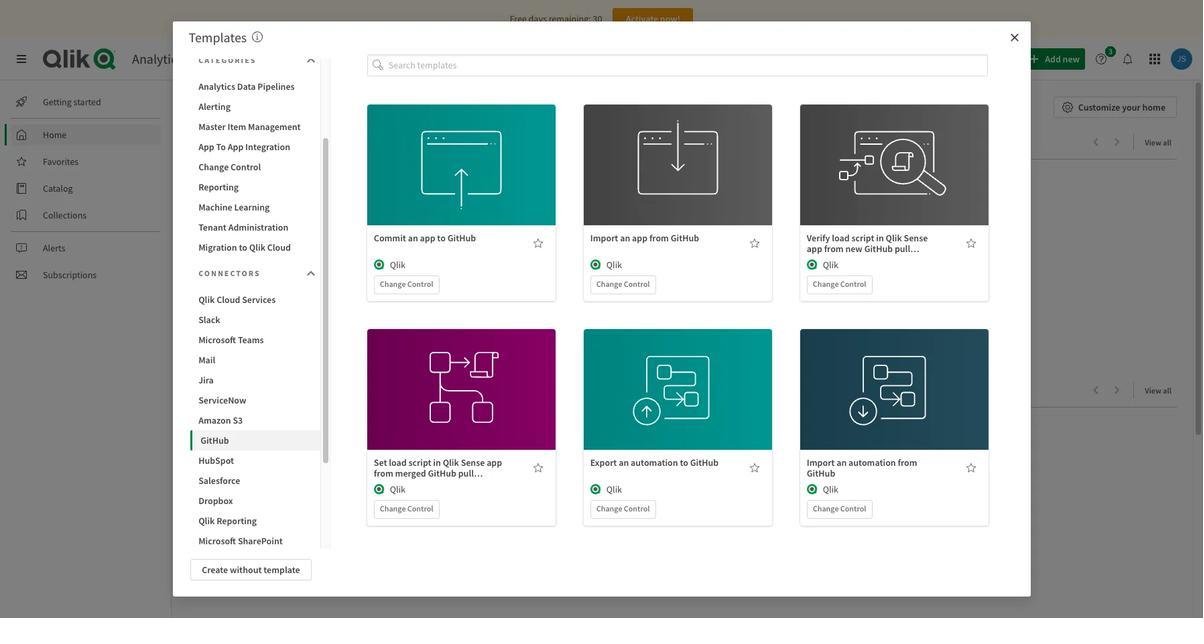 Task type: vqa. For each thing, say whether or not it's contained in the screenshot.
bottommost view
yes



Task type: describe. For each thing, give the bounding box(es) containing it.
hubspot button
[[191, 451, 321, 471]]

slack
[[199, 314, 220, 326]]

move collection image
[[188, 135, 201, 149]]

script for merged
[[409, 456, 432, 469]]

analytics for analytics data pipelines
[[199, 80, 235, 93]]

import an automation from github
[[807, 456, 918, 479]]

master item management button
[[191, 117, 321, 137]]

template for set load script in qlik sense app from merged github pull request
[[452, 369, 488, 381]]

qlik image for export an automation to github
[[591, 484, 601, 495]]

verify
[[807, 232, 831, 244]]

template for import an automation from github
[[885, 369, 922, 381]]

home inside navigation pane element
[[43, 129, 67, 141]]

data
[[237, 80, 256, 93]]

ask
[[936, 53, 951, 65]]

analytics to explore link
[[207, 134, 325, 151]]

details for verify load script in qlik sense app from new github pull request
[[881, 173, 909, 186]]

1 horizontal spatial cloud
[[267, 241, 291, 254]]

add to favorites image for set load script in qlik sense app from merged github pull request
[[533, 463, 544, 473]]

github inside 'button'
[[201, 435, 229, 447]]

all for 1st view all link from the bottom of the home main content
[[1164, 386, 1172, 396]]

request for set
[[374, 478, 405, 490]]

2 view all from the top
[[1146, 386, 1172, 396]]

merged
[[395, 467, 426, 479]]

alerting button
[[191, 97, 321, 117]]

new
[[846, 243, 863, 255]]

qlik inside qlik cloud services button
[[199, 294, 215, 306]]

migration
[[199, 241, 237, 254]]

use for verify load script in qlik sense app from new github pull request
[[868, 144, 883, 156]]

app inside 'set load script in qlik sense app from merged github pull request'
[[487, 456, 502, 469]]

personal element for jacob simon image
[[274, 529, 296, 550]]

home inside main content
[[188, 97, 229, 117]]

control inside button
[[231, 161, 261, 173]]

free days remaining: 30
[[510, 13, 603, 25]]

import for import an automation from github
[[807, 456, 835, 469]]

teams
[[238, 334, 264, 346]]

subscriptions link
[[11, 264, 161, 286]]

slack button
[[191, 310, 321, 330]]

alerting
[[199, 101, 231, 113]]

change control button
[[191, 157, 321, 177]]

microsoft for microsoft teams
[[199, 334, 236, 346]]

control for verify load script in qlik sense app from new github pull request
[[841, 279, 867, 289]]

s3
[[233, 414, 243, 427]]

to
[[216, 141, 226, 153]]

from inside import an automation from github
[[898, 456, 918, 469]]

machine
[[199, 201, 233, 213]]

item
[[228, 121, 246, 133]]

customize your home button
[[1054, 97, 1178, 118]]

templates are pre-built automations that help you automate common business workflows. get started by selecting one of the pre-built templates or choose the blank canvas to build an automation from scratch. tooltip
[[252, 29, 263, 46]]

your
[[1123, 101, 1141, 113]]

tenant administration button
[[191, 217, 321, 237]]

analytics data pipelines
[[199, 80, 295, 93]]

migration to qlik cloud button
[[191, 237, 321, 258]]

template inside button
[[264, 564, 300, 576]]

template for verify load script in qlik sense app from new github pull request
[[885, 144, 922, 156]]

salesforce
[[199, 475, 240, 487]]

1 view from the top
[[1146, 137, 1162, 148]]

add to favorites image for import an app from github
[[750, 238, 760, 249]]

0 horizontal spatial cloud
[[217, 294, 240, 306]]

without
[[230, 564, 262, 576]]

services inside button
[[242, 294, 276, 306]]

qlik inside verify load script in qlik sense app from new github pull request
[[886, 232, 903, 244]]

updated for jacob simon icon
[[211, 314, 240, 324]]

create without template button
[[191, 559, 312, 581]]

home main content
[[166, 80, 1204, 618]]

favorites link
[[11, 151, 161, 172]]

activate now! link
[[613, 8, 694, 30]]

qlik image for import an app from github
[[591, 259, 601, 270]]

master item management
[[199, 121, 301, 133]]

first app for jacob simon image
[[197, 548, 232, 560]]

change for export an automation to github
[[597, 503, 623, 513]]

learning
[[234, 201, 270, 213]]

from inside 'set load script in qlik sense app from merged github pull request'
[[374, 467, 394, 479]]

qlik down merged
[[390, 483, 406, 495]]

management
[[248, 121, 301, 133]]

amazon
[[199, 414, 231, 427]]

qlik reporting button
[[191, 511, 321, 531]]

pull for verify load script in qlik sense app from new github pull request
[[895, 243, 911, 255]]

servicenow button
[[191, 390, 321, 410]]

alerts
[[43, 242, 65, 254]]

script for new
[[852, 232, 875, 244]]

sense for verify load script in qlik sense app from new github pull request
[[904, 232, 928, 244]]

templates are pre-built automations that help you automate common business workflows. get started by selecting one of the pre-built templates or choose the blank canvas to build an automation from scratch. image
[[252, 32, 263, 42]]

qlik cloud services
[[199, 294, 276, 306]]

analytics for analytics services
[[132, 50, 183, 67]]

favorites
[[43, 156, 79, 168]]

use for import an automation from github
[[868, 369, 883, 381]]

activate now!
[[626, 13, 681, 25]]

analytics to explore
[[207, 134, 320, 151]]

control for set load script in qlik sense app from merged github pull request
[[408, 503, 434, 513]]

ago for jacob simon image
[[281, 562, 293, 572]]

create without template
[[202, 564, 300, 576]]

used
[[259, 382, 287, 399]]

jacob simon element for jacob simon image's personal element
[[197, 561, 209, 573]]

change for commit an app to github
[[380, 279, 406, 289]]

mail
[[199, 354, 215, 366]]

30
[[593, 13, 603, 25]]

an for export an automation to github
[[619, 456, 629, 469]]

connectors button
[[191, 260, 321, 287]]

control for import an automation from github
[[841, 503, 867, 513]]

machine learning button
[[191, 197, 321, 217]]

categories button
[[191, 47, 321, 74]]

recently used link
[[207, 382, 292, 399]]

change control for export an automation to github
[[597, 503, 650, 513]]

request for verify
[[807, 253, 838, 265]]

verify load script in qlik sense app from new github pull request
[[807, 232, 928, 265]]

getting started
[[43, 96, 101, 108]]

export an automation to github
[[591, 456, 719, 469]]

Search templates text field
[[389, 54, 988, 76]]

jira
[[199, 374, 214, 386]]

catalog link
[[11, 178, 161, 199]]

updated for jacob simon image
[[211, 562, 240, 572]]

details button for commit an app to github
[[420, 169, 504, 190]]

analytics services
[[132, 50, 232, 67]]

pull for set load script in qlik sense app from merged github pull request
[[459, 467, 474, 479]]

in for merged
[[433, 456, 441, 469]]

change control for set load script in qlik sense app from merged github pull request
[[380, 503, 434, 513]]

ago for jacob simon icon
[[281, 314, 293, 324]]

minutes for jacob simon image
[[252, 562, 279, 572]]

home link
[[11, 124, 161, 146]]

ask insight advisor
[[936, 53, 1013, 65]]

use template button for import an app from github
[[636, 139, 720, 161]]

change control for verify load script in qlik sense app from new github pull request
[[813, 279, 867, 289]]

started
[[73, 96, 101, 108]]

templates
[[189, 29, 247, 46]]

integration
[[246, 141, 290, 153]]

use template button for import an automation from github
[[853, 364, 937, 385]]

first app for jacob simon icon
[[197, 300, 232, 312]]

2 view from the top
[[1146, 386, 1162, 396]]

an for import an app from github
[[621, 232, 631, 244]]

qlik image for commit an app to github
[[374, 259, 385, 270]]

qlik reporting
[[199, 515, 257, 527]]

commit
[[374, 232, 406, 244]]

github inside verify load script in qlik sense app from new github pull request
[[865, 243, 893, 255]]

details for import an automation from github
[[881, 398, 909, 410]]

ask insight advisor button
[[914, 48, 1019, 70]]

pipelines
[[258, 80, 295, 93]]

navigation pane element
[[0, 86, 171, 291]]

details button for export an automation to github
[[636, 393, 720, 415]]



Task type: locate. For each thing, give the bounding box(es) containing it.
view
[[1146, 137, 1162, 148], [1146, 386, 1162, 396]]

qlik image down 'verify' at the top
[[807, 259, 818, 270]]

2 updated from the top
[[211, 562, 240, 572]]

10 for jacob simon icon
[[242, 314, 250, 324]]

pull right merged
[[459, 467, 474, 479]]

details button for import an app from github
[[636, 169, 720, 190]]

reporting
[[199, 181, 239, 193], [217, 515, 257, 527]]

microsoft teams button
[[191, 330, 321, 350]]

1 ago from the top
[[281, 314, 293, 324]]

1 horizontal spatial services
[[242, 294, 276, 306]]

0 vertical spatial view
[[1146, 137, 1162, 148]]

minutes down sharepoint
[[252, 562, 279, 572]]

script inside verify load script in qlik sense app from new github pull request
[[852, 232, 875, 244]]

all
[[1164, 137, 1172, 148], [1164, 386, 1172, 396]]

template for import an app from github
[[668, 144, 705, 156]]

0 vertical spatial updated
[[211, 314, 240, 324]]

sense
[[904, 232, 928, 244], [461, 456, 485, 469]]

use for import an app from github
[[652, 144, 667, 156]]

2 vertical spatial analytics
[[207, 134, 259, 151]]

qlik image
[[374, 259, 385, 270], [807, 259, 818, 270], [807, 484, 818, 495]]

add to favorites image for verify load script in qlik sense app from new github pull request
[[966, 238, 977, 249]]

updated 10 minutes ago for jacob simon image
[[211, 562, 293, 572]]

0 vertical spatial all
[[1164, 137, 1172, 148]]

1 vertical spatial pull
[[459, 467, 474, 479]]

qlik right merged
[[443, 456, 459, 469]]

1 vertical spatial ago
[[281, 562, 293, 572]]

view all
[[1146, 137, 1172, 148], [1146, 386, 1172, 396]]

qlik image down the commit
[[374, 259, 385, 270]]

change control inside button
[[199, 161, 261, 173]]

change for set load script in qlik sense app from merged github pull request
[[380, 503, 406, 513]]

updated 10 minutes ago down microsoft sharepoint button on the bottom left of the page
[[211, 562, 293, 572]]

0 vertical spatial view all link
[[1146, 133, 1178, 150]]

add to favorites image for import an automation from github
[[966, 463, 977, 473]]

qlik inside 'set load script in qlik sense app from merged github pull request'
[[443, 456, 459, 469]]

1 vertical spatial first app
[[197, 548, 232, 560]]

analytics services element
[[132, 50, 232, 67]]

migration to qlik cloud
[[199, 241, 291, 254]]

categories
[[199, 55, 257, 65]]

microsoft
[[199, 334, 236, 346], [199, 535, 236, 547]]

change control down export
[[597, 503, 650, 513]]

request inside 'set load script in qlik sense app from merged github pull request'
[[374, 478, 405, 490]]

analytics for analytics to explore
[[207, 134, 259, 151]]

microsoft down qlik reporting
[[199, 535, 236, 547]]

use template button
[[420, 139, 504, 161], [636, 139, 720, 161], [853, 139, 937, 161], [420, 364, 504, 385], [636, 364, 720, 385], [853, 364, 937, 385]]

recently
[[207, 382, 256, 399]]

first for jacob simon icon
[[197, 300, 214, 312]]

updated up the microsoft teams
[[211, 314, 240, 324]]

1 vertical spatial jacob simon element
[[197, 561, 209, 573]]

control down import an automation from github
[[841, 503, 867, 513]]

commit an app to github
[[374, 232, 476, 244]]

0 vertical spatial load
[[832, 232, 850, 244]]

export
[[591, 456, 617, 469]]

1 microsoft from the top
[[199, 334, 236, 346]]

reporting up "microsoft sharepoint"
[[217, 515, 257, 527]]

microsoft teams
[[199, 334, 264, 346]]

jacob simon element
[[197, 313, 209, 325], [197, 561, 209, 573]]

now!
[[661, 13, 681, 25]]

change for verify load script in qlik sense app from new github pull request
[[813, 279, 839, 289]]

github button
[[191, 431, 321, 451]]

change
[[199, 161, 229, 173], [380, 279, 406, 289], [597, 279, 623, 289], [813, 279, 839, 289], [380, 503, 406, 513], [597, 503, 623, 513], [813, 503, 839, 513]]

control for import an app from github
[[624, 279, 650, 289]]

getting
[[43, 96, 72, 108]]

microsoft for microsoft sharepoint
[[199, 535, 236, 547]]

collections link
[[11, 205, 161, 226]]

2 app from the left
[[228, 141, 244, 153]]

1 all from the top
[[1164, 137, 1172, 148]]

details button for import an automation from github
[[853, 393, 937, 415]]

import for import an app from github
[[591, 232, 619, 244]]

updated
[[211, 314, 240, 324], [211, 562, 240, 572]]

1 horizontal spatial in
[[877, 232, 885, 244]]

services
[[185, 50, 232, 67], [242, 294, 276, 306]]

machine learning
[[199, 201, 270, 213]]

1 automation from the left
[[631, 456, 679, 469]]

change down to
[[199, 161, 229, 173]]

control down new
[[841, 279, 867, 289]]

customize
[[1079, 101, 1121, 113]]

first up jacob simon image
[[197, 548, 214, 560]]

import inside import an automation from github
[[807, 456, 835, 469]]

in right merged
[[433, 456, 441, 469]]

1 horizontal spatial script
[[852, 232, 875, 244]]

first for jacob simon image
[[197, 548, 214, 560]]

analytics data pipelines button
[[191, 76, 321, 97]]

1 vertical spatial load
[[389, 456, 407, 469]]

app
[[199, 141, 214, 153], [228, 141, 244, 153]]

2 view all link from the top
[[1146, 382, 1178, 398]]

an for import an automation from github
[[837, 456, 847, 469]]

home up master on the left of the page
[[188, 97, 229, 117]]

to inside button
[[239, 241, 247, 254]]

minutes for jacob simon icon
[[252, 314, 279, 324]]

1 vertical spatial personal element
[[274, 529, 296, 550]]

change control for import an automation from github
[[813, 503, 867, 513]]

script right 'verify' at the top
[[852, 232, 875, 244]]

0 vertical spatial pull
[[895, 243, 911, 255]]

0 vertical spatial reporting
[[199, 181, 239, 193]]

sense right merged
[[461, 456, 485, 469]]

use template button for set load script in qlik sense app from merged github pull request
[[420, 364, 504, 385]]

details button for verify load script in qlik sense app from new github pull request
[[853, 169, 937, 190]]

0 vertical spatial updated 10 minutes ago
[[211, 314, 293, 324]]

1 first app from the top
[[197, 300, 232, 312]]

qlik down import an app from github
[[607, 259, 622, 271]]

change down import an app from github
[[597, 279, 623, 289]]

load inside verify load script in qlik sense app from new github pull request
[[832, 232, 850, 244]]

reporting button
[[191, 177, 321, 197]]

0 vertical spatial script
[[852, 232, 875, 244]]

use
[[435, 144, 450, 156], [652, 144, 667, 156], [868, 144, 883, 156], [435, 369, 450, 381], [652, 369, 667, 381], [868, 369, 883, 381]]

customize your home
[[1079, 101, 1166, 113]]

change control down import an app from github
[[597, 279, 650, 289]]

use for commit an app to github
[[435, 144, 450, 156]]

alerts link
[[11, 237, 161, 259]]

script
[[852, 232, 875, 244], [409, 456, 432, 469]]

1 view all link from the top
[[1146, 133, 1178, 150]]

qlik right new
[[886, 232, 903, 244]]

0 vertical spatial cloud
[[267, 241, 291, 254]]

control for commit an app to github
[[408, 279, 434, 289]]

sense inside verify load script in qlik sense app from new github pull request
[[904, 232, 928, 244]]

qlik inside migration to qlik cloud button
[[249, 241, 266, 254]]

an inside import an automation from github
[[837, 456, 847, 469]]

use template for verify load script in qlik sense app from new github pull request
[[868, 144, 922, 156]]

1 view all from the top
[[1146, 137, 1172, 148]]

details
[[448, 173, 475, 186], [664, 173, 692, 186], [881, 173, 909, 186], [448, 398, 475, 410], [664, 398, 692, 410], [881, 398, 909, 410]]

template for commit an app to github
[[452, 144, 488, 156]]

qlik image down import an automation from github
[[807, 484, 818, 495]]

insight
[[953, 53, 981, 65]]

master
[[199, 121, 226, 133]]

2 first from the top
[[197, 548, 214, 560]]

home up favorites
[[43, 129, 67, 141]]

1 vertical spatial view all link
[[1146, 382, 1178, 398]]

1 vertical spatial reporting
[[217, 515, 257, 527]]

0 horizontal spatial in
[[433, 456, 441, 469]]

10 down qlik cloud services
[[242, 314, 250, 324]]

use for set load script in qlik sense app from merged github pull request
[[435, 369, 450, 381]]

in inside verify load script in qlik sense app from new github pull request
[[877, 232, 885, 244]]

remaining:
[[549, 13, 591, 25]]

sense for set load script in qlik sense app from merged github pull request
[[461, 456, 485, 469]]

control for export an automation to github
[[624, 503, 650, 513]]

0 horizontal spatial sense
[[461, 456, 485, 469]]

0 horizontal spatial app
[[199, 141, 214, 153]]

0 horizontal spatial pull
[[459, 467, 474, 479]]

automation for to
[[631, 456, 679, 469]]

1 vertical spatial view all
[[1146, 386, 1172, 396]]

close sidebar menu image
[[16, 54, 27, 64]]

1 vertical spatial first
[[197, 548, 214, 560]]

1 updated 10 minutes ago from the top
[[211, 314, 293, 324]]

10 down "microsoft sharepoint"
[[242, 562, 250, 572]]

change control
[[199, 161, 261, 173], [380, 279, 434, 289], [597, 279, 650, 289], [813, 279, 867, 289], [380, 503, 434, 513], [597, 503, 650, 513], [813, 503, 867, 513]]

change down the commit
[[380, 279, 406, 289]]

ago down qlik cloud services button
[[281, 314, 293, 324]]

qlik image down export
[[591, 484, 601, 495]]

0 horizontal spatial services
[[185, 50, 232, 67]]

1 vertical spatial script
[[409, 456, 432, 469]]

app left to
[[199, 141, 214, 153]]

import
[[591, 232, 619, 244], [807, 456, 835, 469]]

an for commit an app to github
[[408, 232, 418, 244]]

days
[[529, 13, 547, 25]]

advisor
[[983, 53, 1013, 65]]

cloud down "administration"
[[267, 241, 291, 254]]

0 vertical spatial import
[[591, 232, 619, 244]]

use template for set load script in qlik sense app from merged github pull request
[[435, 369, 488, 381]]

updated 10 minutes ago for jacob simon icon
[[211, 314, 293, 324]]

0 vertical spatial ago
[[281, 314, 293, 324]]

qlik cloud services button
[[191, 290, 321, 310]]

sense inside 'set load script in qlik sense app from merged github pull request'
[[461, 456, 485, 469]]

0 vertical spatial 10
[[242, 314, 250, 324]]

change inside button
[[199, 161, 229, 173]]

2 minutes from the top
[[252, 562, 279, 572]]

1 horizontal spatial load
[[832, 232, 850, 244]]

change down 'verify' at the top
[[813, 279, 839, 289]]

cloud down 'connectors' at the top
[[217, 294, 240, 306]]

1 vertical spatial all
[[1164, 386, 1172, 396]]

use template
[[435, 144, 488, 156], [652, 144, 705, 156], [868, 144, 922, 156], [435, 369, 488, 381], [652, 369, 705, 381], [868, 369, 922, 381]]

updated right jacob simon image
[[211, 562, 240, 572]]

jacob simon image
[[197, 561, 209, 573]]

load right 'verify' at the top
[[832, 232, 850, 244]]

0 horizontal spatial import
[[591, 232, 619, 244]]

qlik down import an automation from github
[[823, 483, 839, 495]]

sense right new
[[904, 232, 928, 244]]

details for set load script in qlik sense app from merged github pull request
[[448, 398, 475, 410]]

recently used
[[207, 382, 287, 399]]

administration
[[228, 221, 289, 233]]

1 vertical spatial sense
[[461, 456, 485, 469]]

10 for jacob simon image
[[242, 562, 250, 572]]

1 personal element from the top
[[274, 280, 296, 302]]

load for merged
[[389, 456, 407, 469]]

0 vertical spatial view all
[[1146, 137, 1172, 148]]

request down 'verify' at the top
[[807, 253, 838, 265]]

control down app to app integration
[[231, 161, 261, 173]]

updated 10 minutes ago down qlik cloud services button
[[211, 314, 293, 324]]

home
[[188, 97, 229, 117], [43, 129, 67, 141]]

1 minutes from the top
[[252, 314, 279, 324]]

load for new
[[832, 232, 850, 244]]

github inside import an automation from github
[[807, 467, 836, 479]]

1 vertical spatial updated
[[211, 562, 240, 572]]

details for import an app from github
[[664, 173, 692, 186]]

personal element up slack button
[[274, 280, 296, 302]]

pull
[[895, 243, 911, 255], [459, 467, 474, 479]]

add to favorites image
[[966, 238, 977, 249], [750, 463, 760, 473], [966, 463, 977, 473]]

0 vertical spatial request
[[807, 253, 838, 265]]

control down merged
[[408, 503, 434, 513]]

github
[[448, 232, 476, 244], [671, 232, 700, 244], [865, 243, 893, 255], [201, 435, 229, 447], [691, 456, 719, 469], [428, 467, 457, 479], [807, 467, 836, 479]]

qlik image down import an app from github
[[591, 259, 601, 270]]

microsoft sharepoint
[[199, 535, 283, 547]]

dropbox
[[199, 495, 233, 507]]

github inside 'set load script in qlik sense app from merged github pull request'
[[428, 467, 457, 479]]

0 vertical spatial in
[[877, 232, 885, 244]]

0 vertical spatial home
[[188, 97, 229, 117]]

app to app integration
[[199, 141, 290, 153]]

0 vertical spatial sense
[[904, 232, 928, 244]]

set
[[374, 456, 387, 469]]

1 vertical spatial home
[[43, 129, 67, 141]]

qlik inside qlik reporting button
[[199, 515, 215, 527]]

1 vertical spatial view
[[1146, 386, 1162, 396]]

minutes down qlik cloud services button
[[252, 314, 279, 324]]

change control for commit an app to github
[[380, 279, 434, 289]]

automation inside import an automation from github
[[849, 456, 896, 469]]

change control down the commit
[[380, 279, 434, 289]]

first app up slack
[[197, 300, 232, 312]]

2 jacob simon element from the top
[[197, 561, 209, 573]]

in right new
[[877, 232, 885, 244]]

2 automation from the left
[[849, 456, 896, 469]]

2 microsoft from the top
[[199, 535, 236, 547]]

1 vertical spatial import
[[807, 456, 835, 469]]

personal element
[[274, 280, 296, 302], [274, 529, 296, 550]]

2 first app from the top
[[197, 548, 232, 560]]

qlik image for verify load script in qlik sense app from new github pull request
[[807, 259, 818, 270]]

ago down sharepoint
[[281, 562, 293, 572]]

0 vertical spatial analytics
[[132, 50, 183, 67]]

personal element up create without template
[[274, 529, 296, 550]]

request inside verify load script in qlik sense app from new github pull request
[[807, 253, 838, 265]]

activate
[[626, 13, 659, 25]]

change for import an automation from github
[[813, 503, 839, 513]]

qlik
[[886, 232, 903, 244], [249, 241, 266, 254], [390, 259, 406, 271], [607, 259, 622, 271], [823, 259, 839, 271], [199, 294, 215, 306], [443, 456, 459, 469], [390, 483, 406, 495], [607, 483, 622, 495], [823, 483, 839, 495], [199, 515, 215, 527]]

qlik image down set
[[374, 484, 385, 495]]

add to favorites image for commit an app to github
[[533, 238, 544, 249]]

change down import an automation from github
[[813, 503, 839, 513]]

microsoft down slack
[[199, 334, 236, 346]]

1 horizontal spatial import
[[807, 456, 835, 469]]

1 vertical spatial cloud
[[217, 294, 240, 306]]

1 vertical spatial request
[[374, 478, 405, 490]]

2 ago from the top
[[281, 562, 293, 572]]

use template for import an automation from github
[[868, 369, 922, 381]]

template for export an automation to github
[[668, 369, 705, 381]]

0 vertical spatial personal element
[[274, 280, 296, 302]]

use template button for export an automation to github
[[636, 364, 720, 385]]

load right set
[[389, 456, 407, 469]]

qlik image
[[591, 259, 601, 270], [374, 484, 385, 495], [591, 484, 601, 495]]

1 horizontal spatial request
[[807, 253, 838, 265]]

jira button
[[191, 370, 321, 390]]

0 vertical spatial jacob simon element
[[197, 313, 209, 325]]

change control down merged
[[380, 503, 434, 513]]

0 horizontal spatial request
[[374, 478, 405, 490]]

amazon s3
[[199, 414, 243, 427]]

explore
[[276, 134, 320, 151]]

0 vertical spatial minutes
[[252, 314, 279, 324]]

0 vertical spatial services
[[185, 50, 232, 67]]

add to favorites image for export an automation to github
[[750, 463, 760, 473]]

0 vertical spatial first app
[[197, 300, 232, 312]]

qlik down the dropbox
[[199, 515, 215, 527]]

change for import an app from github
[[597, 279, 623, 289]]

getting started link
[[11, 91, 161, 113]]

analytics inside button
[[199, 80, 235, 93]]

pull right new
[[895, 243, 911, 255]]

1 vertical spatial services
[[242, 294, 276, 306]]

add to favorites image
[[533, 238, 544, 249], [750, 238, 760, 249], [533, 463, 544, 473]]

qlik down "administration"
[[249, 241, 266, 254]]

jacob simon element left without
[[197, 561, 209, 573]]

from
[[650, 232, 669, 244], [825, 243, 844, 255], [898, 456, 918, 469], [374, 467, 394, 479]]

1 vertical spatial microsoft
[[199, 535, 236, 547]]

0 horizontal spatial home
[[43, 129, 67, 141]]

change control down import an automation from github
[[813, 503, 867, 513]]

use template for commit an app to github
[[435, 144, 488, 156]]

1 jacob simon element from the top
[[197, 313, 209, 325]]

1 vertical spatial minutes
[[252, 562, 279, 572]]

2 all from the top
[[1164, 386, 1172, 396]]

first
[[197, 300, 214, 312], [197, 548, 214, 560]]

1 vertical spatial 10
[[242, 562, 250, 572]]

change control down new
[[813, 279, 867, 289]]

qlik up jacob simon icon
[[199, 294, 215, 306]]

first app up create
[[197, 548, 232, 560]]

pull inside verify load script in qlik sense app from new github pull request
[[895, 243, 911, 255]]

details for export an automation to github
[[664, 398, 692, 410]]

qlik down the commit
[[390, 259, 406, 271]]

1 vertical spatial in
[[433, 456, 441, 469]]

1 horizontal spatial sense
[[904, 232, 928, 244]]

first up jacob simon icon
[[197, 300, 214, 312]]

amazon s3 button
[[191, 410, 321, 431]]

personal element for jacob simon icon
[[274, 280, 296, 302]]

all for first view all link from the top
[[1164, 137, 1172, 148]]

1 vertical spatial updated 10 minutes ago
[[211, 562, 293, 572]]

use template button for verify load script in qlik sense app from new github pull request
[[853, 139, 937, 161]]

app
[[420, 232, 436, 244], [633, 232, 648, 244], [807, 243, 823, 255], [216, 300, 232, 312], [487, 456, 502, 469], [216, 548, 232, 560]]

details button for set load script in qlik sense app from merged github pull request
[[420, 393, 504, 415]]

1 10 from the top
[[242, 314, 250, 324]]

in for new
[[877, 232, 885, 244]]

control down commit an app to github
[[408, 279, 434, 289]]

import an app from github
[[591, 232, 700, 244]]

qlik image for import an automation from github
[[807, 484, 818, 495]]

1 app from the left
[[199, 141, 214, 153]]

free
[[510, 13, 527, 25]]

2 10 from the top
[[242, 562, 250, 572]]

app inside verify load script in qlik sense app from new github pull request
[[807, 243, 823, 255]]

1 horizontal spatial pull
[[895, 243, 911, 255]]

1 first from the top
[[197, 300, 214, 312]]

change control for import an app from github
[[597, 279, 650, 289]]

script inside 'set load script in qlik sense app from merged github pull request'
[[409, 456, 432, 469]]

script right set
[[409, 456, 432, 469]]

dropbox button
[[191, 491, 321, 511]]

servicenow
[[199, 394, 246, 406]]

2 personal element from the top
[[274, 529, 296, 550]]

1 updated from the top
[[211, 314, 240, 324]]

0 horizontal spatial script
[[409, 456, 432, 469]]

use for export an automation to github
[[652, 369, 667, 381]]

use template button for commit an app to github
[[420, 139, 504, 161]]

change control down to
[[199, 161, 261, 173]]

2 updated 10 minutes ago from the top
[[211, 562, 293, 572]]

set load script in qlik sense app from merged github pull request
[[374, 456, 502, 490]]

jacob simon element for jacob simon icon's personal element
[[197, 313, 209, 325]]

change down merged
[[380, 503, 406, 513]]

in inside 'set load script in qlik sense app from merged github pull request'
[[433, 456, 441, 469]]

first app
[[197, 300, 232, 312], [197, 548, 232, 560]]

0 horizontal spatial load
[[389, 456, 407, 469]]

jacob simon element up the microsoft teams
[[197, 313, 209, 325]]

searchbar element
[[672, 48, 906, 70]]

0 vertical spatial microsoft
[[199, 334, 236, 346]]

change down export
[[597, 503, 623, 513]]

pull inside 'set load script in qlik sense app from merged github pull request'
[[459, 467, 474, 479]]

use template for export an automation to github
[[652, 369, 705, 381]]

reporting up machine
[[199, 181, 239, 193]]

jacob simon image
[[197, 313, 209, 325]]

control down import an app from github
[[624, 279, 650, 289]]

details for commit an app to github
[[448, 173, 475, 186]]

services down templates on the left of page
[[185, 50, 232, 67]]

qlik image for set load script in qlik sense app from merged github pull request
[[374, 484, 385, 495]]

connectors
[[199, 268, 261, 278]]

from inside verify load script in qlik sense app from new github pull request
[[825, 243, 844, 255]]

analytics inside home main content
[[207, 134, 259, 151]]

mail button
[[191, 350, 321, 370]]

1 horizontal spatial app
[[228, 141, 244, 153]]

use template for import an app from github
[[652, 144, 705, 156]]

qlik down 'verify' at the top
[[823, 259, 839, 271]]

control down export an automation to github
[[624, 503, 650, 513]]

sharepoint
[[238, 535, 283, 547]]

app right to
[[228, 141, 244, 153]]

request down set
[[374, 478, 405, 490]]

automation for from
[[849, 456, 896, 469]]

0 horizontal spatial automation
[[631, 456, 679, 469]]

home
[[1143, 101, 1166, 113]]

close image
[[1010, 32, 1020, 43]]

Search text field
[[693, 48, 906, 70]]

services up slack button
[[242, 294, 276, 306]]

tenant administration
[[199, 221, 289, 233]]

1 horizontal spatial automation
[[849, 456, 896, 469]]

qlik down export
[[607, 483, 622, 495]]

1 vertical spatial analytics
[[199, 80, 235, 93]]

to inside home main content
[[262, 134, 274, 151]]

salesforce button
[[191, 471, 321, 491]]

0 vertical spatial first
[[197, 300, 214, 312]]

subscriptions
[[43, 269, 97, 281]]

1 horizontal spatial home
[[188, 97, 229, 117]]

load inside 'set load script in qlik sense app from merged github pull request'
[[389, 456, 407, 469]]



